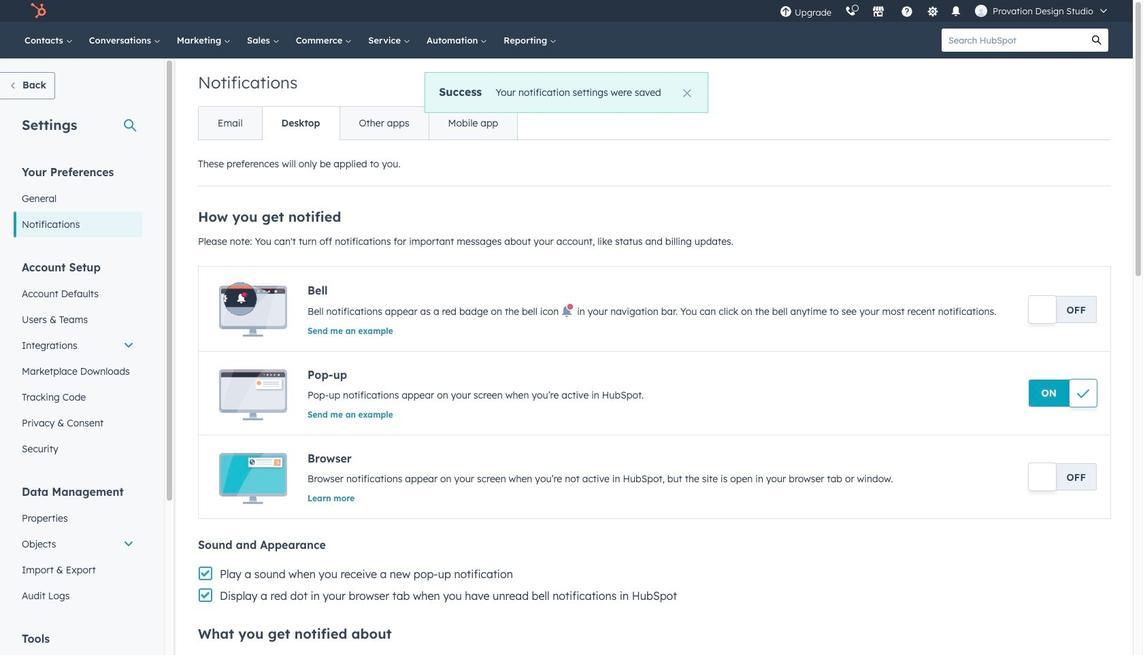 Task type: describe. For each thing, give the bounding box(es) containing it.
Search HubSpot search field
[[942, 29, 1085, 52]]

marketplaces image
[[872, 6, 885, 18]]

your preferences element
[[14, 165, 142, 237]]

close image
[[683, 89, 691, 97]]

james peterson image
[[975, 5, 987, 17]]



Task type: locate. For each thing, give the bounding box(es) containing it.
alert
[[425, 72, 708, 113]]

menu
[[773, 0, 1117, 22]]

data management element
[[14, 484, 142, 609]]

account setup element
[[14, 260, 142, 462]]

navigation
[[198, 106, 518, 140]]



Task type: vqa. For each thing, say whether or not it's contained in the screenshot.
the Data Management element
yes



